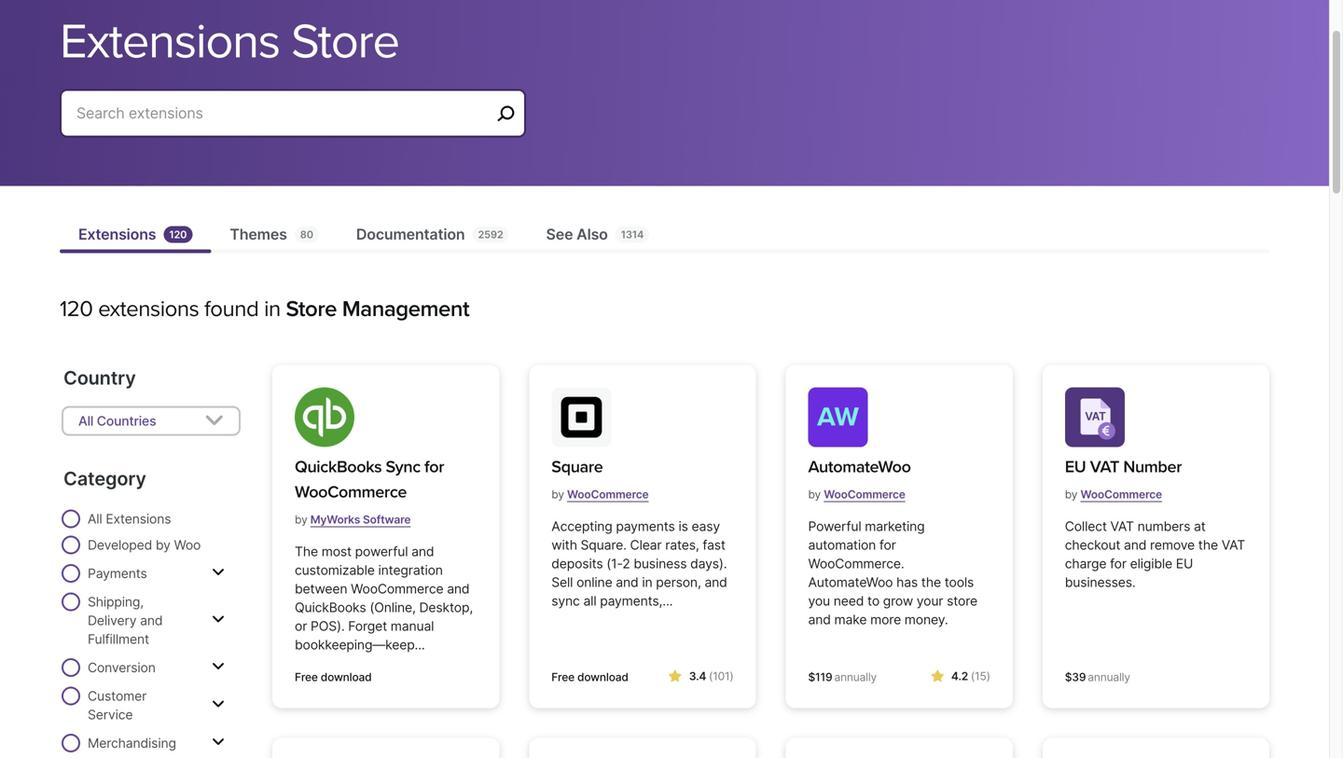 Task type: describe. For each thing, give the bounding box(es) containing it.
software
[[363, 513, 411, 527]]

also
[[577, 225, 608, 243]]

accepting
[[552, 519, 612, 534]]

vat for eu
[[1090, 457, 1119, 477]]

service
[[88, 707, 133, 723]]

quickbooks sync for woocommerce link
[[295, 455, 477, 505]]

customizable
[[295, 562, 375, 578]]

themes
[[230, 225, 287, 243]]

charge
[[1065, 556, 1107, 572]]

quickbooks inside the most powerful and customizable integration between woocommerce and quickbooks (online, desktop, or pos). forget manual bookkeeping—keep...
[[295, 600, 366, 616]]

collect vat numbers at checkout and remove the vat charge for eligible eu businesses.
[[1065, 519, 1245, 590]]

120 for 120
[[169, 228, 187, 241]]

developed
[[88, 537, 152, 553]]

merchandising
[[88, 735, 176, 751]]

in inside 'accepting payments is easy with square. clear rates, fast deposits (1-2 business days). sell online and in person, and sync all payments,...'
[[642, 575, 652, 590]]

most
[[322, 544, 352, 560]]

4.2 ( 15 )
[[951, 670, 990, 683]]

show subcategories image for payments
[[212, 565, 225, 580]]

) for square
[[730, 670, 734, 683]]

all
[[583, 593, 596, 609]]

has
[[896, 575, 918, 590]]

the for eu vat number
[[1198, 537, 1218, 553]]

business
[[634, 556, 687, 572]]

country
[[63, 367, 136, 389]]

countries
[[97, 413, 156, 429]]

1 download from the left
[[321, 671, 372, 684]]

and up desktop, at the bottom
[[447, 581, 470, 597]]

1 free download from the left
[[295, 671, 372, 684]]

found
[[204, 296, 259, 323]]

myworks software link
[[310, 506, 411, 534]]

days).
[[690, 556, 727, 572]]

or
[[295, 618, 307, 634]]

woocommerce inside the most powerful and customizable integration between woocommerce and quickbooks (online, desktop, or pos). forget manual bookkeeping—keep...
[[351, 581, 443, 597]]

pos).
[[311, 618, 345, 634]]

powerful marketing automation for woocommerce. automatewoo has the tools you need to grow your store and make more money.
[[808, 519, 978, 628]]

2 free download from the left
[[552, 671, 628, 684]]

woocommerce for eu vat number
[[1081, 488, 1162, 501]]

marketing
[[865, 519, 925, 534]]

0 vertical spatial store
[[291, 13, 399, 71]]

the for automatewoo
[[921, 575, 941, 590]]

woo
[[174, 537, 201, 553]]

category
[[63, 467, 146, 490]]

annually for $39 annually
[[1088, 671, 1130, 684]]

by woocommerce for automatewoo
[[808, 488, 905, 501]]

square.
[[581, 537, 627, 553]]

clear
[[630, 537, 662, 553]]

by for automatewoo
[[808, 488, 821, 501]]

fast
[[703, 537, 726, 553]]

by for eu vat number
[[1065, 488, 1078, 501]]

is
[[679, 519, 688, 534]]

forget
[[348, 618, 387, 634]]

2592
[[478, 228, 503, 241]]

easy
[[692, 519, 720, 534]]

payments
[[88, 566, 147, 582]]

80
[[300, 228, 313, 241]]

see also
[[546, 225, 608, 243]]

2 vertical spatial extensions
[[106, 511, 171, 527]]

shipping, delivery and fulfillment
[[88, 594, 163, 647]]

at
[[1194, 519, 1206, 534]]

for inside powerful marketing automation for woocommerce. automatewoo has the tools you need to grow your store and make more money.
[[880, 537, 896, 553]]

eu vat number link
[[1065, 455, 1182, 480]]

(online,
[[370, 600, 416, 616]]

to
[[867, 593, 880, 609]]

automatewoo link
[[808, 455, 911, 480]]

by left woo
[[156, 537, 170, 553]]

all for all countries
[[78, 413, 94, 429]]

1 automatewoo from the top
[[808, 457, 911, 477]]

customer
[[88, 688, 147, 704]]

and inside powerful marketing automation for woocommerce. automatewoo has the tools you need to grow your store and make more money.
[[808, 612, 831, 628]]

and down 2
[[616, 575, 639, 590]]

3.4
[[689, 670, 706, 683]]

sell
[[552, 575, 573, 590]]

automatewoo inside powerful marketing automation for woocommerce. automatewoo has the tools you need to grow your store and make more money.
[[808, 575, 893, 590]]

payments,...
[[600, 593, 673, 609]]

0 vertical spatial eu
[[1065, 457, 1086, 477]]

and inside shipping, delivery and fulfillment
[[140, 613, 163, 629]]

woocommerce link for automatewoo
[[824, 480, 905, 509]]

bookkeeping—keep...
[[295, 637, 425, 653]]

fulfillment
[[88, 631, 149, 647]]

all for all extensions
[[88, 511, 102, 527]]

by myworks software
[[295, 513, 411, 527]]

with
[[552, 537, 577, 553]]

online
[[577, 575, 612, 590]]

$39
[[1065, 671, 1086, 684]]

accepting payments is easy with square. clear rates, fast deposits (1-2 business days). sell online and in person, and sync all payments,...
[[552, 519, 727, 609]]

show subcategories image for customer service
[[212, 697, 225, 712]]

between
[[295, 581, 347, 597]]

the most powerful and customizable integration between woocommerce and quickbooks (online, desktop, or pos). forget manual bookkeeping—keep...
[[295, 544, 473, 653]]

( for square
[[709, 670, 713, 683]]

and down days).
[[705, 575, 727, 590]]

101
[[713, 670, 730, 683]]

) for automatewoo
[[986, 670, 990, 683]]

show subcategories image
[[212, 735, 225, 750]]

woocommerce for square
[[567, 488, 649, 501]]

for inside collect vat numbers at checkout and remove the vat charge for eligible eu businesses.
[[1110, 556, 1127, 572]]

automation
[[808, 537, 876, 553]]

$119
[[808, 671, 833, 684]]

and up integration
[[411, 544, 434, 560]]

annually for $119 annually
[[834, 671, 877, 684]]



Task type: vqa. For each thing, say whether or not it's contained in the screenshot.


Task type: locate. For each thing, give the bounding box(es) containing it.
shipping,
[[88, 594, 144, 610]]

you
[[808, 593, 830, 609]]

all left countries
[[78, 413, 94, 429]]

by woocommerce down square link
[[552, 488, 649, 501]]

1 horizontal spatial woocommerce link
[[824, 480, 905, 509]]

2 ) from the left
[[986, 670, 990, 683]]

by for square
[[552, 488, 564, 501]]

by up the collect
[[1065, 488, 1078, 501]]

eu down remove
[[1176, 556, 1193, 572]]

quickbooks up myworks
[[295, 457, 382, 477]]

the up your
[[921, 575, 941, 590]]

0 horizontal spatial the
[[921, 575, 941, 590]]

3 by woocommerce from the left
[[1065, 488, 1162, 501]]

free download
[[295, 671, 372, 684], [552, 671, 628, 684]]

free down "sync"
[[552, 671, 575, 684]]

extensions for extensions
[[78, 225, 156, 243]]

0 vertical spatial automatewoo
[[808, 457, 911, 477]]

eligible
[[1130, 556, 1173, 572]]

0 vertical spatial in
[[264, 296, 281, 323]]

1 horizontal spatial annually
[[1088, 671, 1130, 684]]

myworks
[[310, 513, 360, 527]]

woocommerce link down square link
[[567, 480, 649, 509]]

1 horizontal spatial for
[[880, 537, 896, 553]]

vat right remove
[[1222, 537, 1245, 553]]

woocommerce down eu vat number link
[[1081, 488, 1162, 501]]

1 vertical spatial automatewoo
[[808, 575, 893, 590]]

0 vertical spatial for
[[424, 457, 444, 477]]

sync
[[386, 457, 420, 477]]

delivery
[[88, 613, 137, 629]]

woocommerce link down automatewoo "link"
[[824, 480, 905, 509]]

vat left 'number'
[[1090, 457, 1119, 477]]

1 horizontal spatial free download
[[552, 671, 628, 684]]

( right 3.4
[[709, 670, 713, 683]]

the down at
[[1198, 537, 1218, 553]]

Search extensions search field
[[76, 100, 491, 126]]

woocommerce.
[[808, 556, 904, 572]]

download down bookkeeping—keep...
[[321, 671, 372, 684]]

0 vertical spatial quickbooks
[[295, 457, 382, 477]]

the inside powerful marketing automation for woocommerce. automatewoo has the tools you need to grow your store and make more money.
[[921, 575, 941, 590]]

0 horizontal spatial download
[[321, 671, 372, 684]]

1 horizontal spatial 120
[[169, 228, 187, 241]]

eu up the collect
[[1065, 457, 1086, 477]]

120
[[169, 228, 187, 241], [60, 296, 93, 323]]

0 horizontal spatial by woocommerce
[[552, 488, 649, 501]]

120 extensions found in store management
[[60, 296, 469, 323]]

collect
[[1065, 519, 1107, 534]]

by woocommerce for eu vat number
[[1065, 488, 1162, 501]]

need
[[834, 593, 864, 609]]

and
[[1124, 537, 1147, 553], [411, 544, 434, 560], [616, 575, 639, 590], [705, 575, 727, 590], [447, 581, 470, 597], [808, 612, 831, 628], [140, 613, 163, 629]]

desktop,
[[419, 600, 473, 616]]

1 show subcategories image from the top
[[212, 565, 225, 580]]

( right '4.2'
[[971, 670, 975, 683]]

2 show subcategories image from the top
[[212, 612, 225, 627]]

4.2
[[951, 670, 968, 683]]

number
[[1123, 457, 1182, 477]]

quickbooks sync for woocommerce
[[295, 457, 444, 502]]

see
[[546, 225, 573, 243]]

2 horizontal spatial woocommerce link
[[1081, 480, 1162, 509]]

120 up extensions
[[169, 228, 187, 241]]

by woocommerce down eu vat number link
[[1065, 488, 1162, 501]]

for up businesses.
[[1110, 556, 1127, 572]]

powerful
[[355, 544, 408, 560]]

0 horizontal spatial annually
[[834, 671, 877, 684]]

2 vertical spatial for
[[1110, 556, 1127, 572]]

1 ( from the left
[[709, 670, 713, 683]]

vat
[[1090, 457, 1119, 477], [1110, 519, 1134, 534], [1222, 537, 1245, 553]]

and up fulfillment
[[140, 613, 163, 629]]

2 ( from the left
[[971, 670, 975, 683]]

integration
[[378, 562, 443, 578]]

deposits
[[552, 556, 603, 572]]

0 vertical spatial 120
[[169, 228, 187, 241]]

vat for collect
[[1110, 519, 1134, 534]]

in right found
[[264, 296, 281, 323]]

your
[[917, 593, 943, 609]]

1 horizontal spatial eu
[[1176, 556, 1193, 572]]

2 download from the left
[[577, 671, 628, 684]]

1 vertical spatial extensions
[[78, 225, 156, 243]]

1 horizontal spatial in
[[642, 575, 652, 590]]

sync
[[552, 593, 580, 609]]

the
[[1198, 537, 1218, 553], [921, 575, 941, 590]]

Filter countries field
[[62, 406, 241, 436]]

0 horizontal spatial eu
[[1065, 457, 1086, 477]]

the inside collect vat numbers at checkout and remove the vat charge for eligible eu businesses.
[[1198, 537, 1218, 553]]

extensions store
[[60, 13, 399, 71]]

square link
[[552, 455, 649, 480]]

manual
[[391, 618, 434, 634]]

and inside collect vat numbers at checkout and remove the vat charge for eligible eu businesses.
[[1124, 537, 1147, 553]]

(1-
[[607, 556, 622, 572]]

) right '4.2'
[[986, 670, 990, 683]]

annually right $39
[[1088, 671, 1130, 684]]

extensions
[[60, 13, 280, 71], [78, 225, 156, 243], [106, 511, 171, 527]]

angle down image
[[204, 410, 224, 432]]

1 vertical spatial in
[[642, 575, 652, 590]]

woocommerce down square link
[[567, 488, 649, 501]]

3 woocommerce link from the left
[[1081, 480, 1162, 509]]

checkout
[[1065, 537, 1121, 553]]

1 vertical spatial 120
[[60, 296, 93, 323]]

1 vertical spatial for
[[880, 537, 896, 553]]

by woocommerce
[[552, 488, 649, 501], [808, 488, 905, 501], [1065, 488, 1162, 501]]

show subcategories image for shipping, delivery and fulfillment
[[212, 612, 225, 627]]

woocommerce
[[295, 482, 407, 502], [567, 488, 649, 501], [824, 488, 905, 501], [1081, 488, 1162, 501], [351, 581, 443, 597]]

woocommerce inside quickbooks sync for woocommerce
[[295, 482, 407, 502]]

1 free from the left
[[295, 671, 318, 684]]

0 horizontal spatial woocommerce link
[[567, 480, 649, 509]]

the
[[295, 544, 318, 560]]

0 vertical spatial the
[[1198, 537, 1218, 553]]

1 horizontal spatial by woocommerce
[[808, 488, 905, 501]]

powerful
[[808, 519, 861, 534]]

2 horizontal spatial for
[[1110, 556, 1127, 572]]

show subcategories image
[[212, 565, 225, 580], [212, 612, 225, 627], [212, 659, 225, 674], [212, 697, 225, 712]]

0 horizontal spatial free
[[295, 671, 318, 684]]

None search field
[[60, 89, 526, 160]]

tools
[[945, 575, 974, 590]]

0 horizontal spatial for
[[424, 457, 444, 477]]

show subcategories image for conversion
[[212, 659, 225, 674]]

1 horizontal spatial )
[[986, 670, 990, 683]]

eu inside collect vat numbers at checkout and remove the vat charge for eligible eu businesses.
[[1176, 556, 1193, 572]]

more
[[870, 612, 901, 628]]

download down all at the left
[[577, 671, 628, 684]]

woocommerce for automatewoo
[[824, 488, 905, 501]]

0 horizontal spatial free download
[[295, 671, 372, 684]]

120 for 120 extensions found in store management
[[60, 296, 93, 323]]

automatewoo up powerful
[[808, 457, 911, 477]]

woocommerce link for square
[[567, 480, 649, 509]]

store
[[291, 13, 399, 71], [286, 296, 337, 323]]

grow
[[883, 593, 913, 609]]

numbers
[[1138, 519, 1190, 534]]

money.
[[905, 612, 948, 628]]

free
[[295, 671, 318, 684], [552, 671, 575, 684]]

by woocommerce down automatewoo "link"
[[808, 488, 905, 501]]

and down you
[[808, 612, 831, 628]]

eu vat number
[[1065, 457, 1182, 477]]

120 left extensions
[[60, 296, 93, 323]]

for right sync
[[424, 457, 444, 477]]

2 woocommerce link from the left
[[824, 480, 905, 509]]

for inside quickbooks sync for woocommerce
[[424, 457, 444, 477]]

1 vertical spatial eu
[[1176, 556, 1193, 572]]

1 vertical spatial quickbooks
[[295, 600, 366, 616]]

businesses.
[[1065, 575, 1136, 590]]

1 vertical spatial store
[[286, 296, 337, 323]]

vat up checkout
[[1110, 519, 1134, 534]]

2 free from the left
[[552, 671, 575, 684]]

make
[[834, 612, 867, 628]]

free download down all at the left
[[552, 671, 628, 684]]

automatewoo up need
[[808, 575, 893, 590]]

1 ) from the left
[[730, 670, 734, 683]]

0 horizontal spatial in
[[264, 296, 281, 323]]

0 horizontal spatial 120
[[60, 296, 93, 323]]

1 vertical spatial all
[[88, 511, 102, 527]]

0 horizontal spatial )
[[730, 670, 734, 683]]

by for quickbooks sync for woocommerce
[[295, 513, 307, 527]]

download
[[321, 671, 372, 684], [577, 671, 628, 684]]

$119 annually
[[808, 671, 877, 684]]

2 quickbooks from the top
[[295, 600, 366, 616]]

free download down bookkeeping—keep...
[[295, 671, 372, 684]]

2
[[622, 556, 630, 572]]

1 horizontal spatial (
[[971, 670, 975, 683]]

all extensions
[[88, 511, 171, 527]]

0 horizontal spatial (
[[709, 670, 713, 683]]

1 horizontal spatial the
[[1198, 537, 1218, 553]]

2 annually from the left
[[1088, 671, 1130, 684]]

1 annually from the left
[[834, 671, 877, 684]]

by woocommerce for square
[[552, 488, 649, 501]]

0 vertical spatial all
[[78, 413, 94, 429]]

remove
[[1150, 537, 1195, 553]]

( for automatewoo
[[971, 670, 975, 683]]

all up developed
[[88, 511, 102, 527]]

1 by woocommerce from the left
[[552, 488, 649, 501]]

woocommerce link down eu vat number link
[[1081, 480, 1162, 509]]

documentation
[[356, 225, 465, 243]]

2 horizontal spatial by woocommerce
[[1065, 488, 1162, 501]]

0 vertical spatial extensions
[[60, 13, 280, 71]]

woocommerce up (online,
[[351, 581, 443, 597]]

2 by woocommerce from the left
[[808, 488, 905, 501]]

automatewoo
[[808, 457, 911, 477], [808, 575, 893, 590]]

all countries
[[78, 413, 156, 429]]

store
[[947, 593, 978, 609]]

rates,
[[665, 537, 699, 553]]

1 quickbooks from the top
[[295, 457, 382, 477]]

3 show subcategories image from the top
[[212, 659, 225, 674]]

eu
[[1065, 457, 1086, 477], [1176, 556, 1193, 572]]

1 vertical spatial the
[[921, 575, 941, 590]]

extensions
[[98, 296, 199, 323]]

1314
[[621, 228, 644, 241]]

quickbooks
[[295, 457, 382, 477], [295, 600, 366, 616]]

quickbooks up pos).
[[295, 600, 366, 616]]

by up powerful
[[808, 488, 821, 501]]

annually right $119
[[834, 671, 877, 684]]

woocommerce down automatewoo "link"
[[824, 488, 905, 501]]

for
[[424, 457, 444, 477], [880, 537, 896, 553], [1110, 556, 1127, 572]]

extensions for extensions store
[[60, 13, 280, 71]]

2 vertical spatial vat
[[1222, 537, 1245, 553]]

and up eligible
[[1124, 537, 1147, 553]]

1 vertical spatial vat
[[1110, 519, 1134, 534]]

extensions store link
[[60, 13, 1270, 71]]

0 vertical spatial vat
[[1090, 457, 1119, 477]]

all
[[78, 413, 94, 429], [88, 511, 102, 527]]

1 horizontal spatial download
[[577, 671, 628, 684]]

4 show subcategories image from the top
[[212, 697, 225, 712]]

by up the
[[295, 513, 307, 527]]

by down square
[[552, 488, 564, 501]]

woocommerce link for eu vat number
[[1081, 480, 1162, 509]]

free down "or"
[[295, 671, 318, 684]]

square
[[552, 457, 603, 477]]

) right 3.4
[[730, 670, 734, 683]]

woocommerce up by myworks software
[[295, 482, 407, 502]]

1 horizontal spatial free
[[552, 671, 575, 684]]

payments
[[616, 519, 675, 534]]

3.4 ( 101 )
[[689, 670, 734, 683]]

for down marketing
[[880, 537, 896, 553]]

all inside filter countries field
[[78, 413, 94, 429]]

quickbooks inside quickbooks sync for woocommerce
[[295, 457, 382, 477]]

in up the payments,...
[[642, 575, 652, 590]]

1 woocommerce link from the left
[[567, 480, 649, 509]]

)
[[730, 670, 734, 683], [986, 670, 990, 683]]

2 automatewoo from the top
[[808, 575, 893, 590]]



